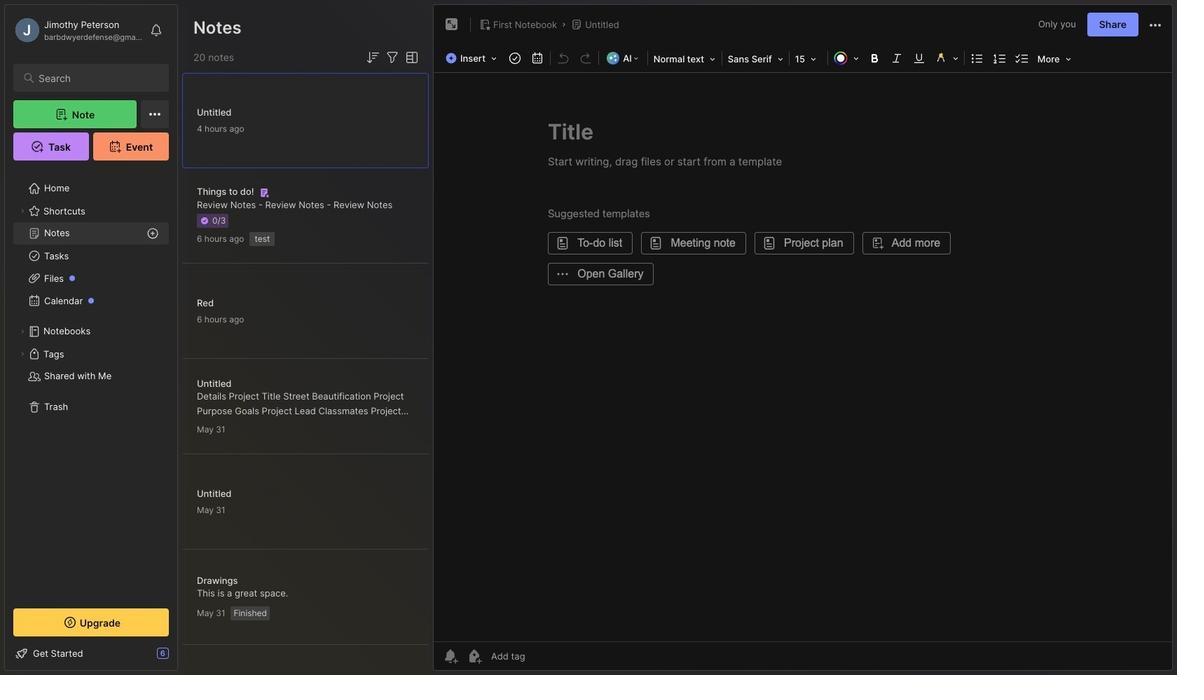 Task type: vqa. For each thing, say whether or not it's contained in the screenshot.
Click to collapse image
yes



Task type: locate. For each thing, give the bounding box(es) containing it.
more actions image
[[1148, 17, 1164, 34]]

Add tag field
[[490, 650, 596, 663]]

None search field
[[39, 69, 156, 86]]

checklist image
[[1013, 48, 1032, 68]]

Add filters field
[[384, 49, 401, 66]]

bulleted list image
[[968, 48, 988, 68]]

add filters image
[[384, 49, 401, 66]]

Insert field
[[442, 48, 504, 68]]

Search text field
[[39, 72, 156, 85]]

task image
[[506, 48, 525, 68]]

Sort options field
[[365, 49, 381, 66]]

Account field
[[13, 16, 143, 44]]

calendar event image
[[528, 48, 548, 68]]

Font size field
[[791, 49, 826, 69]]

add tag image
[[466, 648, 483, 665]]

Font family field
[[724, 49, 788, 69]]

expand note image
[[444, 16, 461, 33]]

none search field inside main element
[[39, 69, 156, 86]]

tree
[[5, 169, 177, 596]]

More field
[[1034, 49, 1076, 69]]

Font color field
[[830, 48, 864, 68]]



Task type: describe. For each thing, give the bounding box(es) containing it.
add a reminder image
[[442, 648, 459, 665]]

More actions field
[[1148, 16, 1164, 34]]

Help and Learning task checklist field
[[5, 642, 177, 665]]

numbered list image
[[990, 48, 1010, 68]]

note window element
[[433, 4, 1174, 674]]

expand tags image
[[18, 350, 27, 358]]

underline image
[[910, 48, 929, 68]]

click to collapse image
[[177, 649, 188, 666]]

main element
[[0, 0, 182, 675]]

View options field
[[401, 49, 421, 66]]

expand notebooks image
[[18, 327, 27, 336]]

Heading level field
[[650, 49, 721, 69]]

tree inside main element
[[5, 169, 177, 596]]

Highlight field
[[931, 48, 963, 68]]

italic image
[[887, 48, 907, 68]]

bold image
[[865, 48, 885, 68]]

Note Editor text field
[[434, 72, 1173, 641]]



